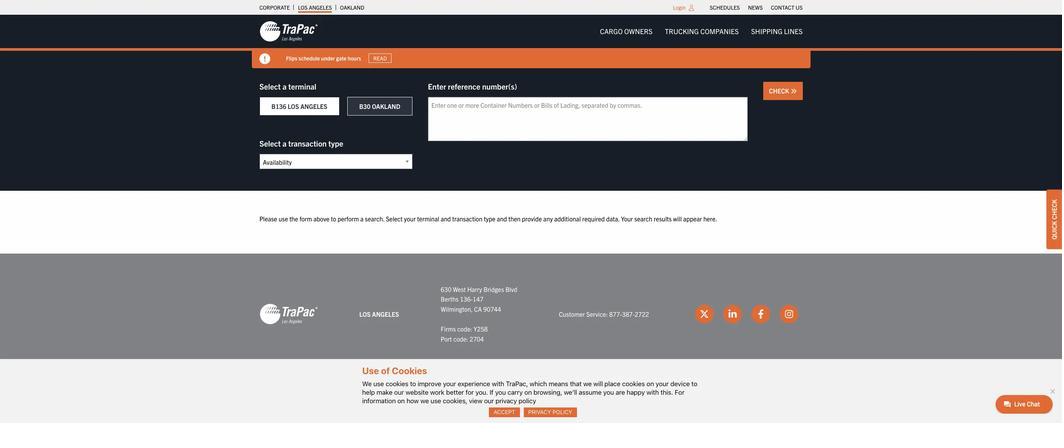 Task type: vqa. For each thing, say whether or not it's contained in the screenshot.
Los Angeles image within Footer
yes



Task type: locate. For each thing, give the bounding box(es) containing it.
cookies
[[386, 380, 409, 388], [623, 380, 645, 388]]

los angeles
[[298, 4, 332, 11], [360, 311, 399, 318]]

2 vertical spatial angeles
[[372, 311, 399, 318]]

code: up 2704
[[458, 325, 473, 333]]

that
[[570, 380, 582, 388]]

your up this.
[[656, 380, 669, 388]]

a left search.
[[361, 215, 364, 223]]

for
[[675, 389, 685, 397]]

privacy left tariff link
[[619, 384, 641, 391]]

our down if
[[485, 398, 494, 405]]

©
[[492, 384, 496, 391]]

a down b136
[[283, 139, 287, 148]]

terminal
[[289, 82, 317, 91], [417, 215, 440, 223]]

you down place
[[604, 389, 614, 397]]

0 horizontal spatial transaction
[[289, 139, 327, 148]]

will up assume
[[594, 380, 603, 388]]

experience
[[458, 380, 491, 388]]

0 vertical spatial our
[[394, 389, 404, 397]]

with up if
[[492, 380, 505, 388]]

privacy down the policy
[[529, 409, 551, 416]]

0 vertical spatial angeles
[[309, 4, 332, 11]]

banner
[[0, 15, 1063, 68]]

legal
[[579, 384, 595, 391]]

los angeles image
[[260, 21, 318, 42], [260, 304, 318, 326]]

2 cookies from the left
[[623, 380, 645, 388]]

0 horizontal spatial terminal
[[289, 82, 317, 91]]

on up the policy
[[525, 389, 532, 397]]

on left how
[[398, 398, 405, 405]]

select a transaction type
[[260, 139, 344, 148]]

1 horizontal spatial use
[[374, 380, 384, 388]]

oakland right b30
[[372, 103, 401, 110]]

use
[[363, 366, 379, 377]]

1 horizontal spatial on
[[525, 389, 532, 397]]

1 horizontal spatial will
[[674, 215, 682, 223]]

our
[[394, 389, 404, 397], [485, 398, 494, 405]]

0 vertical spatial we
[[584, 380, 592, 388]]

west
[[453, 286, 466, 293]]

1 vertical spatial select
[[260, 139, 281, 148]]

1 horizontal spatial with
[[647, 389, 659, 397]]

your right search.
[[404, 215, 416, 223]]

code: right port
[[454, 335, 469, 343]]

0 horizontal spatial cookies
[[386, 380, 409, 388]]

privacy
[[619, 384, 641, 391], [529, 409, 551, 416]]

provide
[[522, 215, 542, 223]]

flips
[[286, 55, 297, 62]]

browsing,
[[534, 389, 563, 397]]

0 vertical spatial use
[[279, 215, 288, 223]]

safety & security | legal terms & privacy | tariff
[[525, 384, 662, 391]]

contact
[[772, 4, 795, 11]]

happy
[[627, 389, 645, 397]]

you right if
[[496, 389, 506, 397]]

1 vertical spatial on
[[525, 389, 532, 397]]

news link
[[749, 2, 763, 13]]

select
[[260, 82, 281, 91], [260, 139, 281, 148], [386, 215, 403, 223]]

0 vertical spatial privacy
[[619, 384, 641, 391]]

menu bar
[[706, 2, 807, 13], [594, 24, 809, 39]]

please use the form above to perform a search. select your terminal and transaction type and then provide any additional required data. your search results will appear here.
[[260, 215, 718, 223]]

oakland
[[340, 4, 365, 11], [372, 103, 401, 110]]

0 horizontal spatial will
[[594, 380, 603, 388]]

cookies up happy on the right of the page
[[623, 380, 645, 388]]

on left device
[[647, 380, 655, 388]]

cargo owners link
[[594, 24, 659, 39]]

1 vertical spatial terminal
[[417, 215, 440, 223]]

a up b136
[[283, 82, 287, 91]]

appear
[[684, 215, 703, 223]]

0 vertical spatial select
[[260, 82, 281, 91]]

2 vertical spatial los
[[360, 311, 371, 318]]

footer containing 630 west harry bridges blvd
[[0, 254, 1063, 400]]

our right make
[[394, 389, 404, 397]]

firms code:  y258 port code:  2704
[[441, 325, 488, 343]]

0 vertical spatial los angeles
[[298, 4, 332, 11]]

to right above
[[331, 215, 336, 223]]

2 horizontal spatial use
[[431, 398, 441, 405]]

oakland right the "los angeles" link
[[340, 4, 365, 11]]

2023
[[497, 384, 510, 391]]

cookies up make
[[386, 380, 409, 388]]

2 vertical spatial use
[[431, 398, 441, 405]]

select down b136
[[260, 139, 281, 148]]

2 & from the left
[[614, 384, 618, 391]]

1 vertical spatial will
[[594, 380, 603, 388]]

1 horizontal spatial you
[[604, 389, 614, 397]]

will right results
[[674, 215, 682, 223]]

better
[[446, 389, 464, 397]]

0 horizontal spatial |
[[576, 384, 578, 391]]

privacy policy link
[[524, 408, 577, 418]]

0 horizontal spatial and
[[441, 215, 451, 223]]

0 vertical spatial los angeles image
[[260, 21, 318, 42]]

1 horizontal spatial to
[[410, 380, 416, 388]]

perform
[[338, 215, 359, 223]]

reference
[[448, 82, 481, 91]]

& left means
[[545, 384, 549, 391]]

1 horizontal spatial terminal
[[417, 215, 440, 223]]

| left tariff link
[[642, 384, 643, 391]]

firms
[[441, 325, 456, 333]]

companies
[[701, 27, 739, 36]]

2 vertical spatial on
[[398, 398, 405, 405]]

1 cookies from the left
[[386, 380, 409, 388]]

terms
[[596, 384, 613, 391]]

1 horizontal spatial and
[[497, 215, 507, 223]]

to right all on the left
[[410, 380, 416, 388]]

your up "better"
[[443, 380, 456, 388]]

for
[[466, 389, 474, 397]]

1 horizontal spatial your
[[443, 380, 456, 388]]

1 & from the left
[[545, 384, 549, 391]]

us
[[796, 4, 803, 11]]

with left this.
[[647, 389, 659, 397]]

use left the at the left
[[279, 215, 288, 223]]

1 horizontal spatial |
[[642, 384, 643, 391]]

assume
[[579, 389, 602, 397]]

1 horizontal spatial oakland
[[372, 103, 401, 110]]

1 vertical spatial los angeles
[[360, 311, 399, 318]]

your
[[404, 215, 416, 223], [443, 380, 456, 388], [656, 380, 669, 388]]

1 and from the left
[[441, 215, 451, 223]]

menu bar down "light" image
[[594, 24, 809, 39]]

877-
[[610, 311, 622, 318]]

select right search.
[[386, 215, 403, 223]]

transaction
[[289, 139, 327, 148], [453, 215, 483, 223]]

1 horizontal spatial check
[[1051, 199, 1059, 220]]

berths
[[441, 296, 459, 303]]

1 horizontal spatial &
[[614, 384, 618, 391]]

information
[[363, 398, 396, 405]]

0 vertical spatial check
[[770, 87, 791, 95]]

0 horizontal spatial &
[[545, 384, 549, 391]]

footer
[[0, 254, 1063, 400]]

privacy inside privacy policy link
[[529, 409, 551, 416]]

1 vertical spatial a
[[283, 139, 287, 148]]

quick check link
[[1047, 190, 1063, 249]]

1 horizontal spatial transaction
[[453, 215, 483, 223]]

use down work
[[431, 398, 441, 405]]

1 vertical spatial menu bar
[[594, 24, 809, 39]]

1 vertical spatial privacy
[[529, 409, 551, 416]]

carry
[[508, 389, 523, 397]]

1 horizontal spatial cookies
[[623, 380, 645, 388]]

1 vertical spatial use
[[374, 380, 384, 388]]

rights
[[411, 384, 430, 391]]

we
[[363, 380, 372, 388]]

to right device
[[692, 380, 698, 388]]

0 horizontal spatial privacy
[[529, 409, 551, 416]]

1 vertical spatial our
[[485, 398, 494, 405]]

please
[[260, 215, 277, 223]]

2 los angeles image from the top
[[260, 304, 318, 326]]

select up b136
[[260, 82, 281, 91]]

we down the website
[[421, 398, 429, 405]]

shipping
[[752, 27, 783, 36]]

will
[[674, 215, 682, 223], [594, 380, 603, 388]]

menu bar up shipping
[[706, 2, 807, 13]]

use up make
[[374, 380, 384, 388]]

1 vertical spatial code:
[[454, 335, 469, 343]]

2722
[[635, 311, 650, 318]]

banner containing cargo owners
[[0, 15, 1063, 68]]

|
[[576, 384, 578, 391], [642, 384, 643, 391]]

0 horizontal spatial our
[[394, 389, 404, 397]]

oakland link
[[340, 2, 365, 13]]

2 and from the left
[[497, 215, 507, 223]]

0 vertical spatial oakland
[[340, 4, 365, 11]]

1 horizontal spatial los angeles
[[360, 311, 399, 318]]

1 horizontal spatial privacy
[[619, 384, 641, 391]]

0 horizontal spatial check
[[770, 87, 791, 95]]

&
[[545, 384, 549, 391], [614, 384, 618, 391]]

view
[[469, 398, 483, 405]]

check inside button
[[770, 87, 791, 95]]

& right terms
[[614, 384, 618, 391]]

enter reference number(s)
[[428, 82, 518, 91]]

0 vertical spatial a
[[283, 82, 287, 91]]

type
[[329, 139, 344, 148], [484, 215, 496, 223]]

2 horizontal spatial your
[[656, 380, 669, 388]]

1 vertical spatial we
[[421, 398, 429, 405]]

90744
[[484, 306, 502, 313]]

0 horizontal spatial you
[[496, 389, 506, 397]]

we up assume
[[584, 380, 592, 388]]

a
[[283, 82, 287, 91], [283, 139, 287, 148], [361, 215, 364, 223]]

no image
[[1049, 388, 1057, 396]]

0 vertical spatial type
[[329, 139, 344, 148]]

0 vertical spatial will
[[674, 215, 682, 223]]

1 horizontal spatial type
[[484, 215, 496, 223]]

and
[[441, 215, 451, 223], [497, 215, 507, 223]]

Enter reference number(s) text field
[[428, 97, 748, 141]]

contact us
[[772, 4, 803, 11]]

1 vertical spatial los angeles image
[[260, 304, 318, 326]]

0 vertical spatial menu bar
[[706, 2, 807, 13]]

2 horizontal spatial on
[[647, 380, 655, 388]]

1 vertical spatial los
[[288, 103, 299, 110]]

0 horizontal spatial with
[[492, 380, 505, 388]]

1 vertical spatial oakland
[[372, 103, 401, 110]]

legal terms & privacy link
[[579, 384, 641, 391]]

| left legal
[[576, 384, 578, 391]]

safety
[[525, 384, 544, 391]]



Task type: describe. For each thing, give the bounding box(es) containing it.
2704
[[470, 335, 484, 343]]

1 horizontal spatial our
[[485, 398, 494, 405]]

the
[[290, 215, 298, 223]]

you.
[[476, 389, 488, 397]]

policy
[[553, 409, 573, 416]]

trapac
[[460, 384, 480, 391]]

menu bar containing cargo owners
[[594, 24, 809, 39]]

policy
[[519, 398, 537, 405]]

privacy
[[496, 398, 517, 405]]

136-
[[460, 296, 473, 303]]

safety & security link
[[525, 384, 575, 391]]

select for select a transaction type
[[260, 139, 281, 148]]

results
[[654, 215, 672, 223]]

0 vertical spatial on
[[647, 380, 655, 388]]

schedules link
[[710, 2, 740, 13]]

all
[[401, 384, 410, 391]]

0 horizontal spatial use
[[279, 215, 288, 223]]

quick check
[[1051, 199, 1059, 240]]

630 west harry bridges blvd berths 136-147 wilmington, ca 90744
[[441, 286, 518, 313]]

1 vertical spatial type
[[484, 215, 496, 223]]

we'll
[[564, 389, 578, 397]]

work
[[430, 389, 445, 397]]

trapac,
[[506, 380, 528, 388]]

additional
[[555, 215, 581, 223]]

any
[[544, 215, 553, 223]]

security
[[550, 384, 575, 391]]

solid image
[[791, 88, 797, 94]]

1 | from the left
[[576, 384, 578, 391]]

corporate
[[260, 4, 290, 11]]

0 vertical spatial with
[[492, 380, 505, 388]]

form
[[300, 215, 312, 223]]

0 horizontal spatial to
[[331, 215, 336, 223]]

2 | from the left
[[642, 384, 643, 391]]

select for select a terminal
[[260, 82, 281, 91]]

b136 los angeles
[[272, 103, 328, 110]]

website
[[406, 389, 429, 397]]

hours
[[348, 55, 361, 62]]

shipping lines link
[[746, 24, 809, 39]]

2 you from the left
[[604, 389, 614, 397]]

0 horizontal spatial los angeles
[[298, 4, 332, 11]]

harry
[[468, 286, 483, 293]]

then
[[509, 215, 521, 223]]

tariff
[[645, 384, 662, 391]]

read
[[373, 55, 387, 62]]

if
[[490, 389, 494, 397]]

cookies
[[392, 366, 427, 377]]

of
[[381, 366, 390, 377]]

los angeles link
[[298, 2, 332, 13]]

corporate link
[[260, 2, 290, 13]]

0 vertical spatial transaction
[[289, 139, 327, 148]]

lines
[[785, 27, 803, 36]]

trucking companies
[[665, 27, 739, 36]]

place
[[605, 380, 621, 388]]

data.
[[607, 215, 620, 223]]

check button
[[764, 82, 803, 100]]

b136
[[272, 103, 286, 110]]

contact us link
[[772, 2, 803, 13]]

gate
[[336, 55, 347, 62]]

2 vertical spatial a
[[361, 215, 364, 223]]

1 vertical spatial transaction
[[453, 215, 483, 223]]

will inside use of cookies we use cookies to improve your experience with trapac, which means that we will place cookies on your device to help make our website work better for you. if you carry on browsing, we'll assume you are happy with this. for information on how we use cookies, view our privacy policy
[[594, 380, 603, 388]]

above
[[314, 215, 330, 223]]

0 vertical spatial los
[[298, 4, 308, 11]]

search
[[635, 215, 653, 223]]

your
[[622, 215, 633, 223]]

2 vertical spatial select
[[386, 215, 403, 223]]

device
[[671, 380, 690, 388]]

2 horizontal spatial to
[[692, 380, 698, 388]]

a for terminal
[[283, 82, 287, 91]]

schedule
[[299, 55, 320, 62]]

0 horizontal spatial your
[[404, 215, 416, 223]]

0 horizontal spatial we
[[421, 398, 429, 405]]

llc
[[481, 384, 490, 391]]

1 vertical spatial angeles
[[301, 103, 328, 110]]

0 horizontal spatial type
[[329, 139, 344, 148]]

news
[[749, 4, 763, 11]]

trucking companies link
[[659, 24, 746, 39]]

wilmington,
[[441, 306, 473, 313]]

are
[[616, 389, 625, 397]]

solid image
[[260, 54, 270, 64]]

trucking
[[665, 27, 699, 36]]

1 vertical spatial check
[[1051, 199, 1059, 220]]

means
[[549, 380, 569, 388]]

which
[[530, 380, 547, 388]]

630
[[441, 286, 452, 293]]

a for transaction
[[283, 139, 287, 148]]

bridges
[[484, 286, 504, 293]]

owners
[[625, 27, 653, 36]]

cargo
[[600, 27, 623, 36]]

tariff link
[[645, 384, 662, 391]]

1 you from the left
[[496, 389, 506, 397]]

login link
[[673, 4, 686, 11]]

blvd
[[506, 286, 518, 293]]

1 los angeles image from the top
[[260, 21, 318, 42]]

required
[[583, 215, 605, 223]]

0 vertical spatial code:
[[458, 325, 473, 333]]

b30
[[359, 103, 371, 110]]

number(s)
[[482, 82, 518, 91]]

light image
[[689, 5, 695, 11]]

customer
[[559, 311, 585, 318]]

0 horizontal spatial on
[[398, 398, 405, 405]]

enter
[[428, 82, 446, 91]]

port
[[441, 335, 452, 343]]

147
[[473, 296, 484, 303]]

here.
[[704, 215, 718, 223]]

1 vertical spatial with
[[647, 389, 659, 397]]

read link
[[369, 54, 392, 63]]

0 horizontal spatial oakland
[[340, 4, 365, 11]]

ca
[[474, 306, 482, 313]]

1 horizontal spatial we
[[584, 380, 592, 388]]

menu bar containing schedules
[[706, 2, 807, 13]]

login
[[673, 4, 686, 11]]

how
[[407, 398, 419, 405]]

0 vertical spatial terminal
[[289, 82, 317, 91]]

reserved.
[[431, 384, 459, 391]]



